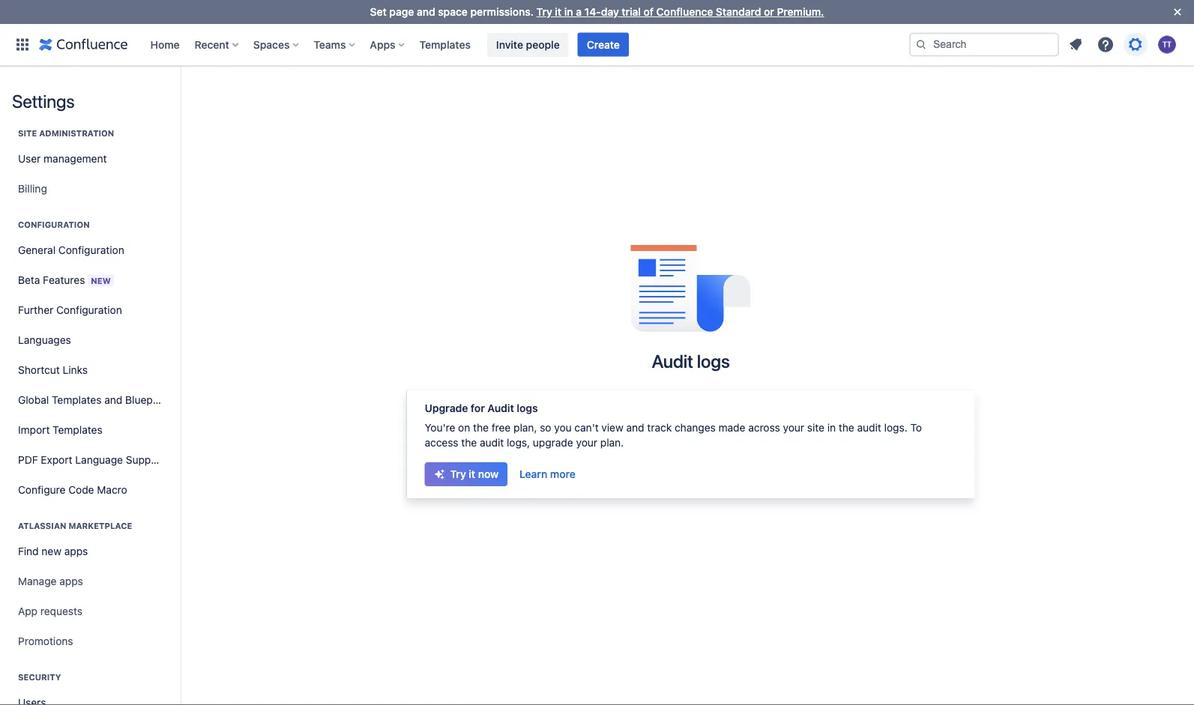 Task type: describe. For each thing, give the bounding box(es) containing it.
manage apps link
[[12, 567, 168, 597]]

find new apps
[[18, 546, 88, 558]]

global templates and blueprints link
[[12, 385, 174, 415]]

configuration for general
[[58, 244, 124, 256]]

your profile and preferences image
[[1159, 36, 1177, 54]]

view
[[602, 422, 624, 434]]

so
[[540, 422, 552, 434]]

manage
[[18, 576, 57, 588]]

billing
[[18, 183, 47, 195]]

1 horizontal spatial logs
[[697, 351, 730, 372]]

promotions link
[[12, 627, 168, 657]]

import
[[18, 424, 50, 436]]

import templates link
[[12, 415, 168, 445]]

spaces
[[253, 38, 290, 51]]

further configuration
[[18, 304, 122, 316]]

global element
[[9, 24, 907, 66]]

logs inside upgrade for audit logs you're on the free plan, so you can't view and track changes made across your site in the audit logs. to access the audit logs, upgrade your plan.
[[517, 402, 538, 415]]

premium.
[[777, 6, 824, 18]]

app requests
[[18, 606, 83, 618]]

security group
[[12, 657, 168, 706]]

atlassian marketplace group
[[12, 505, 168, 661]]

shortcut links link
[[12, 355, 168, 385]]

try it in a 14-day trial of confluence standard or premium. link
[[537, 6, 824, 18]]

14-
[[585, 6, 601, 18]]

try it now button
[[425, 463, 508, 487]]

plan.
[[601, 437, 624, 449]]

0 vertical spatial in
[[565, 6, 573, 18]]

and inside upgrade for audit logs you're on the free plan, so you can't view and track changes made across your site in the audit logs. to access the audit logs, upgrade your plan.
[[627, 422, 645, 434]]

permissions.
[[471, 6, 534, 18]]

upgrade for audit logs you're on the free plan, so you can't view and track changes made across your site in the audit logs. to access the audit logs, upgrade your plan.
[[425, 402, 922, 449]]

blueprints
[[125, 394, 174, 406]]

confluence
[[657, 6, 713, 18]]

spaces button
[[249, 33, 305, 57]]

you're
[[425, 422, 455, 434]]

configuration for further
[[56, 304, 122, 316]]

space
[[438, 6, 468, 18]]

apps inside manage apps link
[[59, 576, 83, 588]]

plan,
[[514, 422, 537, 434]]

create
[[587, 38, 620, 51]]

general configuration
[[18, 244, 124, 256]]

manage apps
[[18, 576, 83, 588]]

beta features new
[[18, 274, 111, 286]]

invite
[[496, 38, 523, 51]]

made
[[719, 422, 746, 434]]

code
[[68, 484, 94, 496]]

logs,
[[507, 437, 530, 449]]

help icon image
[[1097, 36, 1115, 54]]

user
[[18, 153, 41, 165]]

access
[[425, 437, 459, 449]]

export
[[41, 454, 72, 466]]

can't
[[575, 422, 599, 434]]

0 vertical spatial configuration
[[18, 220, 90, 230]]

configuration group
[[12, 204, 174, 510]]

import templates
[[18, 424, 102, 436]]

set
[[370, 6, 387, 18]]

invite people
[[496, 38, 560, 51]]

apps button
[[366, 33, 411, 57]]

upgrade
[[425, 402, 468, 415]]

templates for global templates and blueprints
[[52, 394, 102, 406]]

configure code macro
[[18, 484, 127, 496]]

now
[[478, 468, 499, 481]]

billing link
[[12, 174, 168, 204]]

user management
[[18, 153, 107, 165]]

languages link
[[12, 325, 168, 355]]

free
[[492, 422, 511, 434]]

app requests link
[[12, 597, 168, 627]]

user management link
[[12, 144, 168, 174]]

apps
[[370, 38, 396, 51]]

links
[[63, 364, 88, 376]]

close image
[[1169, 3, 1187, 21]]

track
[[647, 422, 672, 434]]

audit logs
[[652, 351, 730, 372]]

for
[[471, 402, 485, 415]]

site
[[808, 422, 825, 434]]

try inside button
[[450, 468, 466, 481]]

general
[[18, 244, 56, 256]]

app
[[18, 606, 38, 618]]

create link
[[578, 33, 629, 57]]

pdf export language support
[[18, 454, 165, 466]]

and for templates
[[104, 394, 122, 406]]

0 vertical spatial it
[[555, 6, 562, 18]]

1 horizontal spatial try
[[537, 6, 553, 18]]

language
[[75, 454, 123, 466]]

you
[[554, 422, 572, 434]]



Task type: locate. For each thing, give the bounding box(es) containing it.
0 vertical spatial apps
[[64, 546, 88, 558]]

0 horizontal spatial audit
[[480, 437, 504, 449]]

try
[[537, 6, 553, 18], [450, 468, 466, 481]]

0 horizontal spatial in
[[565, 6, 573, 18]]

templates inside global element
[[420, 38, 471, 51]]

1 horizontal spatial audit
[[858, 422, 882, 434]]

standard
[[716, 6, 761, 18]]

2 vertical spatial configuration
[[56, 304, 122, 316]]

0 horizontal spatial logs
[[517, 402, 538, 415]]

audit left logs.
[[858, 422, 882, 434]]

configuration up the new
[[58, 244, 124, 256]]

1 vertical spatial audit
[[480, 437, 504, 449]]

people
[[526, 38, 560, 51]]

it inside button
[[469, 468, 476, 481]]

and right view on the bottom right of the page
[[627, 422, 645, 434]]

on
[[458, 422, 470, 434]]

the right on
[[473, 422, 489, 434]]

and
[[417, 6, 435, 18], [104, 394, 122, 406], [627, 422, 645, 434]]

configuration up languages link
[[56, 304, 122, 316]]

or
[[764, 6, 775, 18]]

learn more link
[[511, 463, 585, 487]]

and inside configuration group
[[104, 394, 122, 406]]

1 vertical spatial logs
[[517, 402, 538, 415]]

logs up changes
[[697, 351, 730, 372]]

Search field
[[910, 33, 1060, 57]]

appswitcher icon image
[[13, 36, 31, 54]]

configure code macro link
[[12, 475, 168, 505]]

templates
[[420, 38, 471, 51], [52, 394, 102, 406], [53, 424, 102, 436]]

in left 'a'
[[565, 6, 573, 18]]

new
[[42, 546, 61, 558]]

try left now
[[450, 468, 466, 481]]

site administration group
[[12, 112, 168, 208]]

shortcut
[[18, 364, 60, 376]]

trial
[[622, 6, 641, 18]]

0 horizontal spatial your
[[576, 437, 598, 449]]

global templates and blueprints
[[18, 394, 174, 406]]

pdf
[[18, 454, 38, 466]]

1 vertical spatial in
[[828, 422, 836, 434]]

templates link
[[415, 33, 475, 57]]

new
[[91, 276, 111, 286]]

the
[[473, 422, 489, 434], [839, 422, 855, 434], [461, 437, 477, 449]]

banner
[[0, 24, 1195, 66]]

home
[[150, 38, 180, 51]]

recent
[[195, 38, 229, 51]]

and left blueprints
[[104, 394, 122, 406]]

collapse sidebar image
[[163, 73, 196, 103]]

settings
[[12, 91, 75, 112]]

macro
[[97, 484, 127, 496]]

across
[[749, 422, 780, 434]]

requests
[[40, 606, 83, 618]]

your down can't
[[576, 437, 598, 449]]

configuration up general
[[18, 220, 90, 230]]

day
[[601, 6, 619, 18]]

invite people button
[[487, 33, 569, 57]]

1 vertical spatial try
[[450, 468, 466, 481]]

0 horizontal spatial try
[[450, 468, 466, 481]]

1 horizontal spatial and
[[417, 6, 435, 18]]

marketplace
[[69, 522, 132, 531]]

in
[[565, 6, 573, 18], [828, 422, 836, 434]]

your left 'site'
[[783, 422, 805, 434]]

templates down links
[[52, 394, 102, 406]]

pdf export language support link
[[12, 445, 168, 475]]

1 vertical spatial audit
[[488, 402, 514, 415]]

more
[[550, 468, 576, 481]]

apps up requests
[[59, 576, 83, 588]]

audit
[[652, 351, 693, 372], [488, 402, 514, 415]]

it left 'a'
[[555, 6, 562, 18]]

confluence image
[[39, 36, 128, 54], [39, 36, 128, 54]]

audit down free
[[480, 437, 504, 449]]

audit inside upgrade for audit logs you're on the free plan, so you can't view and track changes made across your site in the audit logs. to access the audit logs, upgrade your plan.
[[488, 402, 514, 415]]

security
[[18, 673, 61, 683]]

a
[[576, 6, 582, 18]]

0 vertical spatial templates
[[420, 38, 471, 51]]

0 vertical spatial try
[[537, 6, 553, 18]]

administration
[[39, 129, 114, 138]]

further configuration link
[[12, 295, 168, 325]]

of
[[644, 6, 654, 18]]

logs up plan,
[[517, 402, 538, 415]]

notification icon image
[[1067, 36, 1085, 54]]

2 vertical spatial and
[[627, 422, 645, 434]]

search image
[[916, 39, 928, 51]]

it left now
[[469, 468, 476, 481]]

0 horizontal spatial audit
[[488, 402, 514, 415]]

1 horizontal spatial it
[[555, 6, 562, 18]]

site
[[18, 129, 37, 138]]

recent button
[[190, 33, 244, 57]]

audit up upgrade for audit logs you're on the free plan, so you can't view and track changes made across your site in the audit logs. to access the audit logs, upgrade your plan.
[[652, 351, 693, 372]]

features
[[43, 274, 85, 286]]

atlassian
[[18, 522, 66, 531]]

banner containing home
[[0, 24, 1195, 66]]

find new apps link
[[12, 537, 168, 567]]

page
[[389, 6, 414, 18]]

1 vertical spatial apps
[[59, 576, 83, 588]]

1 vertical spatial configuration
[[58, 244, 124, 256]]

1 vertical spatial and
[[104, 394, 122, 406]]

and right page
[[417, 6, 435, 18]]

templates down space
[[420, 38, 471, 51]]

2 vertical spatial templates
[[53, 424, 102, 436]]

0 horizontal spatial and
[[104, 394, 122, 406]]

teams
[[314, 38, 346, 51]]

settings icon image
[[1127, 36, 1145, 54]]

audit
[[858, 422, 882, 434], [480, 437, 504, 449]]

0 vertical spatial logs
[[697, 351, 730, 372]]

templates for import templates
[[53, 424, 102, 436]]

audit up free
[[488, 402, 514, 415]]

1 horizontal spatial your
[[783, 422, 805, 434]]

1 vertical spatial it
[[469, 468, 476, 481]]

templates inside "link"
[[53, 424, 102, 436]]

0 horizontal spatial it
[[469, 468, 476, 481]]

0 vertical spatial your
[[783, 422, 805, 434]]

in right 'site'
[[828, 422, 836, 434]]

1 horizontal spatial in
[[828, 422, 836, 434]]

0 vertical spatial audit
[[652, 351, 693, 372]]

learn
[[520, 468, 548, 481]]

the down on
[[461, 437, 477, 449]]

changes
[[675, 422, 716, 434]]

in inside upgrade for audit logs you're on the free plan, so you can't view and track changes made across your site in the audit logs. to access the audit logs, upgrade your plan.
[[828, 422, 836, 434]]

languages
[[18, 334, 71, 346]]

2 horizontal spatial and
[[627, 422, 645, 434]]

upgrade
[[533, 437, 573, 449]]

1 horizontal spatial audit
[[652, 351, 693, 372]]

logs.
[[885, 422, 908, 434]]

general configuration link
[[12, 235, 168, 265]]

support
[[126, 454, 165, 466]]

site administration
[[18, 129, 114, 138]]

1 vertical spatial your
[[576, 437, 598, 449]]

learn more
[[520, 468, 576, 481]]

0 vertical spatial and
[[417, 6, 435, 18]]

to
[[911, 422, 922, 434]]

1 vertical spatial templates
[[52, 394, 102, 406]]

apps right new
[[64, 546, 88, 558]]

shortcut links
[[18, 364, 88, 376]]

it
[[555, 6, 562, 18], [469, 468, 476, 481]]

try up people
[[537, 6, 553, 18]]

try it now
[[450, 468, 499, 481]]

global
[[18, 394, 49, 406]]

atlassian marketplace
[[18, 522, 132, 531]]

configuration inside 'link'
[[56, 304, 122, 316]]

beta
[[18, 274, 40, 286]]

home link
[[146, 33, 184, 57]]

and for page
[[417, 6, 435, 18]]

the right 'site'
[[839, 422, 855, 434]]

find
[[18, 546, 39, 558]]

further
[[18, 304, 53, 316]]

management
[[44, 153, 107, 165]]

set page and space permissions. try it in a 14-day trial of confluence standard or premium.
[[370, 6, 824, 18]]

apps inside find new apps link
[[64, 546, 88, 558]]

templates up "pdf export language support" link
[[53, 424, 102, 436]]

0 vertical spatial audit
[[858, 422, 882, 434]]



Task type: vqa. For each thing, say whether or not it's contained in the screenshot.
"Audit"
yes



